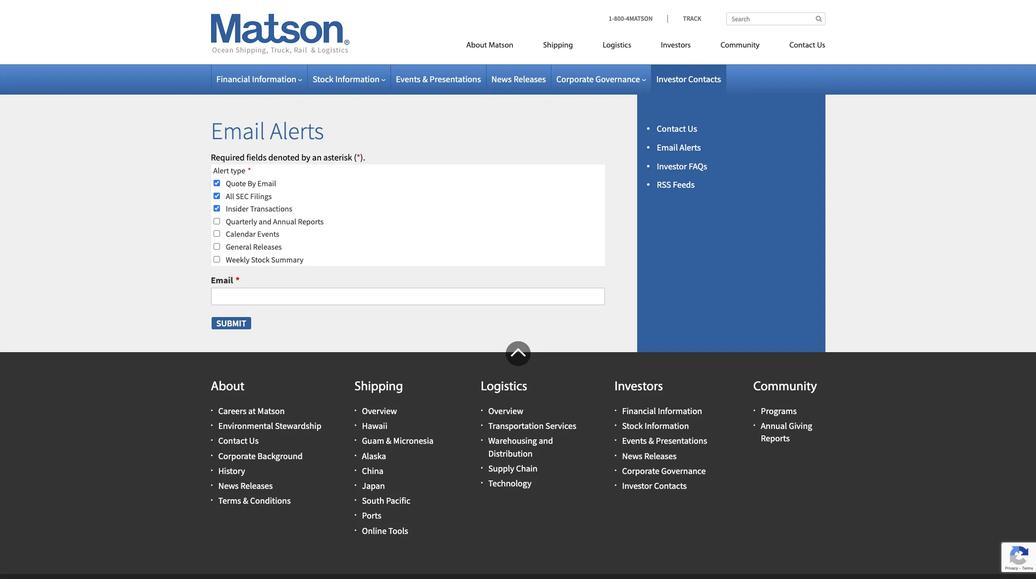 Task type: locate. For each thing, give the bounding box(es) containing it.
2 overview link from the left
[[489, 406, 524, 417]]

0 vertical spatial contacts
[[689, 73, 722, 85]]

1 vertical spatial investor contacts link
[[622, 480, 687, 492]]

supply chain link
[[489, 463, 538, 474]]

email up investor faqs
[[657, 142, 678, 153]]

0 vertical spatial stock
[[313, 73, 334, 85]]

1 vertical spatial events
[[258, 229, 279, 239]]

contact us inside top menu navigation
[[790, 42, 826, 50]]

news
[[492, 73, 512, 85], [622, 451, 643, 462], [218, 480, 239, 492]]

email up required
[[211, 116, 265, 146]]

releases inside financial information stock information events & presentations news releases corporate governance investor contacts
[[645, 451, 677, 462]]

None submit
[[211, 317, 252, 330]]

hawaii link
[[362, 421, 388, 432]]

contact us
[[790, 42, 826, 50], [657, 123, 698, 134]]

footer containing about
[[0, 342, 1037, 580]]

alerts up the faqs
[[680, 142, 701, 153]]

1 vertical spatial logistics
[[481, 381, 528, 394]]

0 horizontal spatial stock information link
[[313, 73, 386, 85]]

quarterly
[[226, 217, 257, 226]]

contact down 'search' search box
[[790, 42, 816, 50]]

1 horizontal spatial contacts
[[689, 73, 722, 85]]

investors link
[[647, 37, 706, 57]]

general
[[226, 242, 252, 252]]

1 horizontal spatial stock information link
[[622, 421, 689, 432]]

1 vertical spatial financial information link
[[622, 406, 703, 417]]

1 vertical spatial news
[[622, 451, 643, 462]]

1 overview from the left
[[362, 406, 397, 417]]

2 overview from the left
[[489, 406, 524, 417]]

0 horizontal spatial and
[[259, 217, 272, 226]]

footer
[[0, 342, 1037, 580]]

and inside overview transportation services warehousing and distribution supply chain technology
[[539, 436, 553, 447]]

about inside top menu navigation
[[467, 42, 487, 50]]

1 vertical spatial annual
[[761, 421, 788, 432]]

1 vertical spatial matson
[[258, 406, 285, 417]]

information for financial information
[[252, 73, 296, 85]]

reports
[[298, 217, 324, 226], [761, 433, 790, 444]]

releases
[[514, 73, 546, 85], [253, 242, 282, 252], [645, 451, 677, 462], [241, 480, 273, 492]]

environmental
[[218, 421, 273, 432]]

All SEC Filings checkbox
[[213, 193, 220, 199]]

about matson
[[467, 42, 514, 50]]

investor contacts link for the left 'stock information' link
[[657, 73, 722, 85]]

releases inside careers at matson environmental stewardship contact us corporate background history news releases terms & conditions
[[241, 480, 273, 492]]

logistics inside logistics link
[[603, 42, 632, 50]]

1 horizontal spatial governance
[[662, 466, 706, 477]]

financial information
[[216, 73, 296, 85]]

1 vertical spatial presentations
[[656, 436, 708, 447]]

contact up "email alerts" link
[[657, 123, 686, 134]]

alert type
[[213, 166, 245, 176]]

None search field
[[727, 12, 826, 25]]

logistics
[[603, 42, 632, 50], [481, 381, 528, 394]]

corporate governance link for news releases link for the left 'stock information' link
[[557, 73, 646, 85]]

1 vertical spatial community
[[754, 381, 818, 394]]

1 vertical spatial governance
[[662, 466, 706, 477]]

1-
[[609, 14, 615, 23]]

0 vertical spatial community
[[721, 42, 760, 50]]

technology link
[[489, 478, 532, 489]]

contact us link down environmental
[[218, 436, 259, 447]]

logistics down 'back to top' image
[[481, 381, 528, 394]]

General Releases checkbox
[[213, 243, 220, 250]]

0 horizontal spatial presentations
[[430, 73, 481, 85]]

0 vertical spatial contact us link
[[775, 37, 826, 57]]

contact us link up "email alerts" link
[[657, 123, 698, 134]]

supply
[[489, 463, 515, 474]]

community inside "footer"
[[754, 381, 818, 394]]

us up corporate background link
[[249, 436, 259, 447]]

required fields denoted by an asterisk (
[[211, 152, 357, 163]]

careers at matson link
[[218, 406, 285, 417]]

events
[[396, 73, 421, 85], [258, 229, 279, 239], [622, 436, 647, 447]]

0 vertical spatial logistics
[[603, 42, 632, 50]]

1 vertical spatial stock
[[251, 255, 270, 265]]

0 vertical spatial investor
[[657, 73, 687, 85]]

0 horizontal spatial email alerts
[[211, 116, 324, 146]]

matson image
[[211, 14, 350, 55]]

0 vertical spatial investor contacts link
[[657, 73, 722, 85]]

&
[[423, 73, 428, 85], [386, 436, 392, 447], [649, 436, 654, 447], [243, 495, 248, 507]]

contact down environmental
[[218, 436, 248, 447]]

0 horizontal spatial news releases link
[[218, 480, 273, 492]]

stock inside financial information stock information events & presentations news releases corporate governance investor contacts
[[622, 421, 643, 432]]

rss feeds
[[657, 179, 695, 191]]

overview up transportation
[[489, 406, 524, 417]]

reports inside programs annual giving reports
[[761, 433, 790, 444]]

2 vertical spatial contact
[[218, 436, 248, 447]]

about for about
[[211, 381, 245, 394]]

email alerts up fields
[[211, 116, 324, 146]]

0 horizontal spatial contact us link
[[218, 436, 259, 447]]

matson up environmental stewardship link
[[258, 406, 285, 417]]

at
[[248, 406, 256, 417]]

0 horizontal spatial us
[[249, 436, 259, 447]]

environmental stewardship link
[[218, 421, 322, 432]]

0 vertical spatial matson
[[489, 42, 514, 50]]

us
[[818, 42, 826, 50], [688, 123, 698, 134], [249, 436, 259, 447]]

0 vertical spatial financial
[[216, 73, 250, 85]]

rss feeds link
[[657, 179, 695, 191]]

0 horizontal spatial financial information link
[[216, 73, 302, 85]]

investor
[[657, 73, 687, 85], [657, 160, 687, 172], [622, 480, 653, 492]]

0 horizontal spatial shipping
[[355, 381, 403, 394]]

shipping inside top menu navigation
[[543, 42, 573, 50]]

2 horizontal spatial stock
[[622, 421, 643, 432]]

corporate inside careers at matson environmental stewardship contact us corporate background history news releases terms & conditions
[[218, 451, 256, 462]]

overview link for shipping
[[362, 406, 397, 417]]

0 vertical spatial events & presentations link
[[396, 73, 481, 85]]

overview for transportation
[[489, 406, 524, 417]]

pacific
[[386, 495, 411, 507]]

transportation services link
[[489, 421, 577, 432]]

0 horizontal spatial reports
[[298, 217, 324, 226]]

1 vertical spatial about
[[211, 381, 245, 394]]

0 vertical spatial annual
[[273, 217, 297, 226]]

events inside financial information stock information events & presentations news releases corporate governance investor contacts
[[622, 436, 647, 447]]

alert
[[213, 166, 229, 176]]

1 vertical spatial reports
[[761, 433, 790, 444]]

2 horizontal spatial news
[[622, 451, 643, 462]]

2 vertical spatial corporate
[[622, 466, 660, 477]]

0 horizontal spatial overview
[[362, 406, 397, 417]]

guam & micronesia link
[[362, 436, 434, 447]]

1 vertical spatial events & presentations link
[[622, 436, 708, 447]]

0 horizontal spatial events
[[258, 229, 279, 239]]

1-800-4matson link
[[609, 14, 668, 23]]

online tools link
[[362, 525, 408, 537]]

1 horizontal spatial shipping
[[543, 42, 573, 50]]

overview inside overview transportation services warehousing and distribution supply chain technology
[[489, 406, 524, 417]]

1 horizontal spatial matson
[[489, 42, 514, 50]]

stock
[[313, 73, 334, 85], [251, 255, 270, 265], [622, 421, 643, 432]]

financial for financial information stock information events & presentations news releases corporate governance investor contacts
[[622, 406, 656, 417]]

financial information link for the left 'stock information' link
[[216, 73, 302, 85]]

1 horizontal spatial events & presentations link
[[622, 436, 708, 447]]

Quarterly and Annual Reports checkbox
[[213, 218, 220, 224]]

governance
[[596, 73, 640, 85], [662, 466, 706, 477]]

online
[[362, 525, 387, 537]]

community inside top menu navigation
[[721, 42, 760, 50]]

0 horizontal spatial contacts
[[654, 480, 687, 492]]

0 vertical spatial financial information link
[[216, 73, 302, 85]]

2 vertical spatial news releases link
[[218, 480, 273, 492]]

alaska link
[[362, 451, 386, 462]]

financial inside financial information stock information events & presentations news releases corporate governance investor contacts
[[622, 406, 656, 417]]

contact inside 'link'
[[790, 42, 816, 50]]

shipping link
[[529, 37, 588, 57]]

financial information link for the bottommost 'stock information' link
[[622, 406, 703, 417]]

1 overview link from the left
[[362, 406, 397, 417]]

news inside careers at matson environmental stewardship contact us corporate background history news releases terms & conditions
[[218, 480, 239, 492]]

overview link up transportation
[[489, 406, 524, 417]]

by
[[248, 178, 256, 188]]

investors
[[661, 42, 691, 50], [615, 381, 663, 394]]

2 horizontal spatial contact us link
[[775, 37, 826, 57]]

alerts
[[270, 116, 324, 146], [680, 142, 701, 153]]

1 horizontal spatial us
[[688, 123, 698, 134]]

technology
[[489, 478, 532, 489]]

0 vertical spatial news
[[492, 73, 512, 85]]

contact us down search image
[[790, 42, 826, 50]]

0 horizontal spatial stock
[[251, 255, 270, 265]]

& inside financial information stock information events & presentations news releases corporate governance investor contacts
[[649, 436, 654, 447]]

1 horizontal spatial financial information link
[[622, 406, 703, 417]]

1 horizontal spatial logistics
[[603, 42, 632, 50]]

presentations
[[430, 73, 481, 85], [656, 436, 708, 447]]

general releases
[[226, 242, 282, 252]]

0 vertical spatial us
[[818, 42, 826, 50]]

faqs
[[689, 160, 708, 172]]

overview link up hawaii
[[362, 406, 397, 417]]

investor inside financial information stock information events & presentations news releases corporate governance investor contacts
[[622, 480, 653, 492]]

top menu navigation
[[422, 37, 826, 57]]

community link
[[706, 37, 775, 57]]

1 vertical spatial corporate
[[218, 451, 256, 462]]

information for stock information
[[335, 73, 380, 85]]

logistics down 800-
[[603, 42, 632, 50]]

and
[[259, 217, 272, 226], [539, 436, 553, 447]]

0 horizontal spatial overview link
[[362, 406, 397, 417]]

800-
[[614, 14, 627, 23]]

governance inside financial information stock information events & presentations news releases corporate governance investor contacts
[[662, 466, 706, 477]]

contact us link
[[775, 37, 826, 57], [657, 123, 698, 134], [218, 436, 259, 447]]

fields
[[247, 152, 267, 163]]

community up programs
[[754, 381, 818, 394]]

corporate inside financial information stock information events & presentations news releases corporate governance investor contacts
[[622, 466, 660, 477]]

0 vertical spatial investors
[[661, 42, 691, 50]]

reports up summary
[[298, 217, 324, 226]]

events & presentations link
[[396, 73, 481, 85], [622, 436, 708, 447]]

1 horizontal spatial financial
[[622, 406, 656, 417]]

1 horizontal spatial overview link
[[489, 406, 524, 417]]

email alerts
[[211, 116, 324, 146], [657, 142, 701, 153]]

2 vertical spatial stock
[[622, 421, 643, 432]]

2 vertical spatial news
[[218, 480, 239, 492]]

email alerts up the investor faqs link
[[657, 142, 701, 153]]

and down the transportation services link
[[539, 436, 553, 447]]

Weekly Stock Summary checkbox
[[213, 256, 220, 263]]

0 vertical spatial shipping
[[543, 42, 573, 50]]

2 horizontal spatial events
[[622, 436, 647, 447]]

0 horizontal spatial financial
[[216, 73, 250, 85]]

contact us up "email alerts" link
[[657, 123, 698, 134]]

email
[[211, 116, 265, 146], [657, 142, 678, 153], [258, 178, 276, 188], [211, 275, 233, 286]]

1 horizontal spatial presentations
[[656, 436, 708, 447]]

0 horizontal spatial logistics
[[481, 381, 528, 394]]

& inside careers at matson environmental stewardship contact us corporate background history news releases terms & conditions
[[243, 495, 248, 507]]

china link
[[362, 466, 384, 477]]

contact
[[790, 42, 816, 50], [657, 123, 686, 134], [218, 436, 248, 447]]

0 horizontal spatial contact
[[218, 436, 248, 447]]

annual down programs link
[[761, 421, 788, 432]]

presentations inside financial information stock information events & presentations news releases corporate governance investor contacts
[[656, 436, 708, 447]]

1 horizontal spatial and
[[539, 436, 553, 447]]

us up "email alerts" link
[[688, 123, 698, 134]]

and down insider transactions
[[259, 217, 272, 226]]

0 vertical spatial corporate governance link
[[557, 73, 646, 85]]

information
[[252, 73, 296, 85], [335, 73, 380, 85], [658, 406, 703, 417], [645, 421, 689, 432]]

financial
[[216, 73, 250, 85], [622, 406, 656, 417]]

0 vertical spatial events
[[396, 73, 421, 85]]

reports down programs link
[[761, 433, 790, 444]]

0 horizontal spatial events & presentations link
[[396, 73, 481, 85]]

1 vertical spatial contact us
[[657, 123, 698, 134]]

2 vertical spatial events
[[622, 436, 647, 447]]

about for about matson
[[467, 42, 487, 50]]

about
[[467, 42, 487, 50], [211, 381, 245, 394]]

1 vertical spatial corporate governance link
[[622, 466, 706, 477]]

0 horizontal spatial governance
[[596, 73, 640, 85]]

0 horizontal spatial corporate
[[218, 451, 256, 462]]

overview inside overview hawaii guam & micronesia alaska china japan south pacific ports online tools
[[362, 406, 397, 417]]

contact us link down search image
[[775, 37, 826, 57]]

alerts up by
[[270, 116, 324, 146]]

1 vertical spatial contacts
[[654, 480, 687, 492]]

1 vertical spatial and
[[539, 436, 553, 447]]

email up the "filings"
[[258, 178, 276, 188]]

0 vertical spatial contact
[[790, 42, 816, 50]]

required
[[211, 152, 245, 163]]

matson up news releases
[[489, 42, 514, 50]]

overview hawaii guam & micronesia alaska china japan south pacific ports online tools
[[362, 406, 434, 537]]

0 vertical spatial contact us
[[790, 42, 826, 50]]

1 vertical spatial investors
[[615, 381, 663, 394]]

logistics link
[[588, 37, 647, 57]]

annual down the transactions
[[273, 217, 297, 226]]

news releases
[[492, 73, 546, 85]]

weekly
[[226, 255, 250, 265]]

corporate
[[557, 73, 594, 85], [218, 451, 256, 462], [622, 466, 660, 477]]

contacts
[[689, 73, 722, 85], [654, 480, 687, 492]]

us down search image
[[818, 42, 826, 50]]

1 horizontal spatial about
[[467, 42, 487, 50]]

investors inside top menu navigation
[[661, 42, 691, 50]]

china
[[362, 466, 384, 477]]

0 horizontal spatial matson
[[258, 406, 285, 417]]

1 vertical spatial financial
[[622, 406, 656, 417]]

2 horizontal spatial us
[[818, 42, 826, 50]]

overview up hawaii
[[362, 406, 397, 417]]

contacts inside financial information stock information events & presentations news releases corporate governance investor contacts
[[654, 480, 687, 492]]

1 horizontal spatial news releases link
[[492, 73, 546, 85]]

0 vertical spatial governance
[[596, 73, 640, 85]]

terms & conditions link
[[218, 495, 291, 507]]

1 vertical spatial contact us link
[[657, 123, 698, 134]]

stock information
[[313, 73, 380, 85]]

events & presentations link inside "footer"
[[622, 436, 708, 447]]

overview transportation services warehousing and distribution supply chain technology
[[489, 406, 577, 489]]

2 horizontal spatial contact
[[790, 42, 816, 50]]

community down 'search' search box
[[721, 42, 760, 50]]



Task type: vqa. For each thing, say whether or not it's contained in the screenshot.
To
no



Task type: describe. For each thing, give the bounding box(es) containing it.
filings
[[250, 191, 272, 201]]

1 horizontal spatial events
[[396, 73, 421, 85]]

an
[[312, 152, 322, 163]]

Email email field
[[211, 288, 605, 305]]

programs annual giving reports
[[761, 406, 813, 444]]

annual inside programs annual giving reports
[[761, 421, 788, 432]]

terms
[[218, 495, 241, 507]]

by
[[302, 152, 311, 163]]

overview link for logistics
[[489, 406, 524, 417]]

quarterly and annual reports
[[226, 217, 324, 226]]

investor for investor contacts
[[657, 73, 687, 85]]

1 horizontal spatial alerts
[[680, 142, 701, 153]]

reports for quarterly and annual reports
[[298, 217, 324, 226]]

rss
[[657, 179, 672, 191]]

email down weekly stock summary option
[[211, 275, 233, 286]]

insider transactions
[[226, 204, 293, 214]]

calendar
[[226, 229, 256, 239]]

news inside financial information stock information events & presentations news releases corporate governance investor contacts
[[622, 451, 643, 462]]

warehousing
[[489, 436, 537, 447]]

0 vertical spatial presentations
[[430, 73, 481, 85]]

logistics inside "footer"
[[481, 381, 528, 394]]

careers at matson environmental stewardship contact us corporate background history news releases terms & conditions
[[218, 406, 322, 507]]

events & presentations link for news releases link corresponding to the bottommost 'stock information' link
[[622, 436, 708, 447]]

1 horizontal spatial contact us link
[[657, 123, 698, 134]]

corporate governance
[[557, 73, 640, 85]]

conditions
[[250, 495, 291, 507]]

1 horizontal spatial corporate
[[557, 73, 594, 85]]

asterisk
[[324, 152, 352, 163]]

south
[[362, 495, 385, 507]]

matson inside careers at matson environmental stewardship contact us corporate background history news releases terms & conditions
[[258, 406, 285, 417]]

services
[[546, 421, 577, 432]]

1 horizontal spatial email alerts
[[657, 142, 701, 153]]

financial for financial information
[[216, 73, 250, 85]]

investor contacts link for the bottommost 'stock information' link
[[622, 480, 687, 492]]

1 horizontal spatial stock
[[313, 73, 334, 85]]

annual giving reports link
[[761, 421, 813, 444]]

history link
[[218, 466, 245, 477]]

japan
[[362, 480, 385, 492]]

investor for investor faqs
[[657, 160, 687, 172]]

0 horizontal spatial alerts
[[270, 116, 324, 146]]

ports link
[[362, 510, 382, 522]]

financial information stock information events & presentations news releases corporate governance investor contacts
[[622, 406, 708, 492]]

1 vertical spatial stock information link
[[622, 421, 689, 432]]

transportation
[[489, 421, 544, 432]]

calendar events
[[226, 229, 279, 239]]

Insider Transactions checkbox
[[213, 205, 220, 212]]

hawaii
[[362, 421, 388, 432]]

type
[[231, 166, 245, 176]]

back to top image
[[506, 342, 531, 366]]

overview for hawaii
[[362, 406, 397, 417]]

corporate governance link for news releases link corresponding to the bottommost 'stock information' link
[[622, 466, 706, 477]]

warehousing and distribution link
[[489, 436, 553, 459]]

all sec filings
[[226, 191, 272, 201]]

denoted
[[269, 152, 300, 163]]

alaska
[[362, 451, 386, 462]]

email alerts link
[[657, 142, 701, 153]]

stewardship
[[275, 421, 322, 432]]

all
[[226, 191, 234, 201]]

1 vertical spatial shipping
[[355, 381, 403, 394]]

reports for programs annual giving reports
[[761, 433, 790, 444]]

weekly stock summary
[[226, 255, 304, 265]]

us inside 'link'
[[818, 42, 826, 50]]

events & presentations link for news releases link for the left 'stock information' link
[[396, 73, 481, 85]]

contact inside careers at matson environmental stewardship contact us corporate background history news releases terms & conditions
[[218, 436, 248, 447]]

track link
[[668, 14, 702, 23]]

chain
[[516, 463, 538, 474]]

distribution
[[489, 448, 533, 459]]

).
[[361, 152, 366, 163]]

ports
[[362, 510, 382, 522]]

transactions
[[250, 204, 293, 214]]

Search search field
[[727, 12, 826, 25]]

Calendar Events checkbox
[[213, 231, 220, 237]]

guam
[[362, 436, 384, 447]]

history
[[218, 466, 245, 477]]

summary
[[271, 255, 304, 265]]

1 vertical spatial us
[[688, 123, 698, 134]]

track
[[683, 14, 702, 23]]

investor faqs link
[[657, 160, 708, 172]]

japan link
[[362, 480, 385, 492]]

0 horizontal spatial annual
[[273, 217, 297, 226]]

south pacific link
[[362, 495, 411, 507]]

4matson
[[626, 14, 653, 23]]

quote by email
[[226, 178, 276, 188]]

1-800-4matson
[[609, 14, 653, 23]]

news releases link for the bottommost 'stock information' link
[[622, 451, 677, 462]]

1 vertical spatial contact
[[657, 123, 686, 134]]

(
[[354, 152, 357, 163]]

background
[[258, 451, 303, 462]]

investor contacts
[[657, 73, 722, 85]]

news releases link for the left 'stock information' link
[[492, 73, 546, 85]]

giving
[[789, 421, 813, 432]]

0 vertical spatial and
[[259, 217, 272, 226]]

2 vertical spatial contact us link
[[218, 436, 259, 447]]

& inside overview hawaii guam & micronesia alaska china japan south pacific ports online tools
[[386, 436, 392, 447]]

1 horizontal spatial news
[[492, 73, 512, 85]]

insider
[[226, 204, 249, 214]]

information for financial information stock information events & presentations news releases corporate governance investor contacts
[[658, 406, 703, 417]]

about matson link
[[452, 37, 529, 57]]

corporate background link
[[218, 451, 303, 462]]

matson inside top menu navigation
[[489, 42, 514, 50]]

sec
[[236, 191, 249, 201]]

careers
[[218, 406, 247, 417]]

Quote By Email checkbox
[[213, 180, 220, 186]]

search image
[[816, 15, 822, 22]]

quote
[[226, 178, 246, 188]]

programs
[[761, 406, 797, 417]]

tools
[[389, 525, 408, 537]]

feeds
[[673, 179, 695, 191]]

investor faqs
[[657, 160, 708, 172]]

us inside careers at matson environmental stewardship contact us corporate background history news releases terms & conditions
[[249, 436, 259, 447]]

micronesia
[[393, 436, 434, 447]]

programs link
[[761, 406, 797, 417]]



